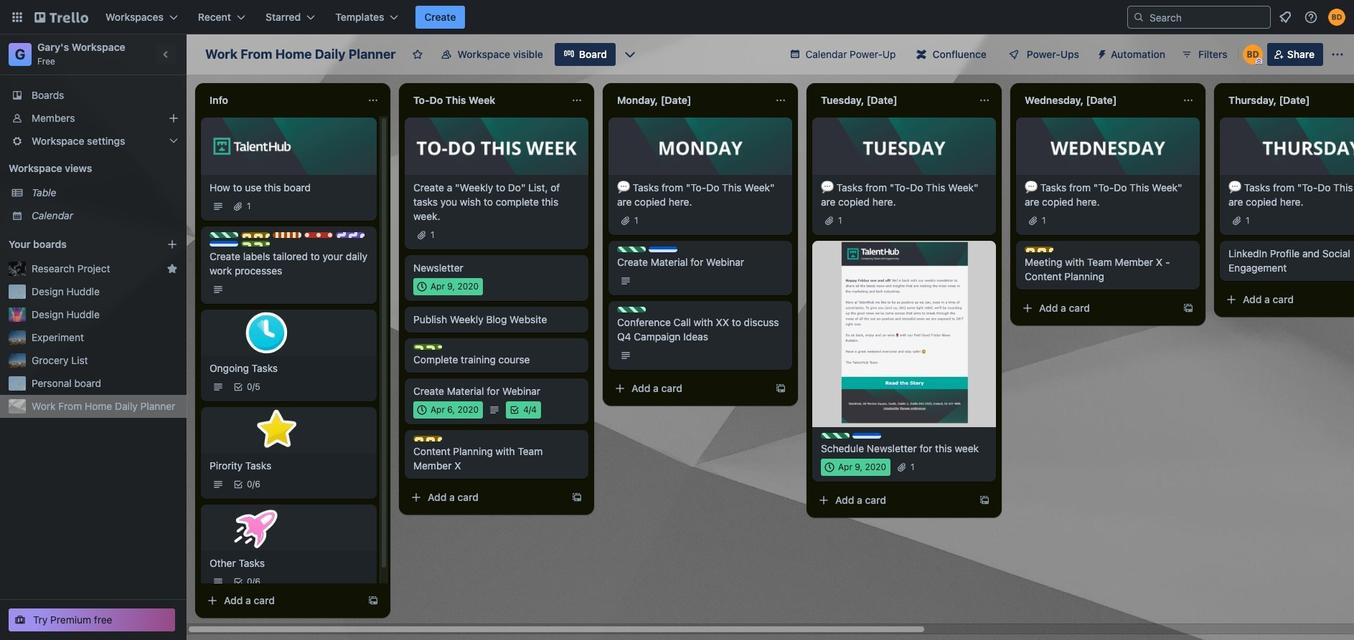 Task type: vqa. For each thing, say whether or not it's contained in the screenshot.
jeremy miller (jeremymiller198) image
no



Task type: locate. For each thing, give the bounding box(es) containing it.
show menu image
[[1330, 47, 1345, 62]]

1 horizontal spatial color: lime, title: "priority" element
[[413, 344, 442, 350]]

1 vertical spatial color: lime, title: "priority" element
[[413, 344, 442, 350]]

1 vertical spatial color: yellow, title: "in process" element
[[1025, 247, 1053, 252]]

0 vertical spatial color: yellow, title: "in process" element
[[241, 232, 270, 238]]

back to home image
[[34, 6, 88, 29]]

0 horizontal spatial color: lime, title: "priority" element
[[241, 241, 270, 247]]

color: blue, title: "copy review needed" element
[[210, 241, 238, 247], [649, 247, 677, 252], [853, 433, 881, 439]]

1 horizontal spatial color: blue, title: "copy review needed" element
[[649, 247, 677, 252]]

customize views image
[[623, 47, 637, 62]]

None checkbox
[[413, 402, 483, 419]]

open information menu image
[[1304, 10, 1318, 24]]

0 notifications image
[[1277, 9, 1294, 26]]

confluence icon image
[[917, 50, 927, 60]]

color: green, title: "task completed" element for middle color: blue, title: "copy review needed" "element"
[[617, 247, 646, 252]]

color: green, title: "task completed" element
[[210, 232, 238, 238], [617, 247, 646, 252], [617, 307, 646, 313], [821, 433, 850, 439]]

None text field
[[609, 89, 769, 112], [1220, 89, 1354, 112], [609, 89, 769, 112], [1220, 89, 1354, 112]]

None text field
[[201, 89, 362, 112], [405, 89, 565, 112], [812, 89, 973, 112], [1016, 89, 1177, 112], [201, 89, 362, 112], [405, 89, 565, 112], [812, 89, 973, 112], [1016, 89, 1177, 112]]

search image
[[1133, 11, 1145, 23]]

color: yellow, title: "in process" element
[[241, 232, 270, 238], [1025, 247, 1053, 252], [413, 436, 442, 442]]

2 vertical spatial color: yellow, title: "in process" element
[[413, 436, 442, 442]]

0 vertical spatial color: lime, title: "priority" element
[[241, 241, 270, 247]]

your boards with 7 items element
[[9, 236, 145, 253]]

barb dwyer (barbdwyer3) image
[[1328, 9, 1346, 26]]

Board name text field
[[198, 43, 403, 66]]

color: lime, title: "priority" element
[[241, 241, 270, 247], [413, 344, 442, 350]]

create from template… image
[[1183, 302, 1194, 314], [775, 383, 787, 394], [571, 492, 583, 503], [367, 596, 379, 607]]

2 horizontal spatial color: blue, title: "copy review needed" element
[[853, 433, 881, 439]]

None checkbox
[[413, 278, 483, 295], [821, 459, 891, 476], [413, 278, 483, 295], [821, 459, 891, 476]]

color: orange, title: "waiting on sign  off" element
[[273, 232, 301, 238]]

sm image
[[1091, 43, 1111, 63]]

0 horizontal spatial color: yellow, title: "in process" element
[[241, 232, 270, 238]]

star image
[[253, 406, 301, 454]]

star or unstar board image
[[412, 49, 423, 60]]



Task type: describe. For each thing, give the bounding box(es) containing it.
0 horizontal spatial color: blue, title: "copy review needed" element
[[210, 241, 238, 247]]

Search field
[[1145, 7, 1270, 27]]

starred icon image
[[166, 263, 178, 275]]

create from template… image
[[979, 495, 990, 506]]

rocketship image
[[228, 501, 281, 554]]

2 horizontal spatial color: yellow, title: "in process" element
[[1025, 247, 1053, 252]]

color: purple, title: "help needed" element
[[336, 232, 365, 238]]

color: green, title: "task completed" element for the top color: yellow, title: "in process" element
[[210, 232, 238, 238]]

color: green, title: "task completed" element for the rightmost color: blue, title: "copy review needed" "element"
[[821, 433, 850, 439]]

clock image
[[243, 309, 290, 356]]

barb dwyer (barbdwyer3) image
[[1243, 44, 1263, 65]]

primary element
[[0, 0, 1354, 34]]

color: red, title: "on hold" element
[[304, 232, 333, 238]]

add board image
[[166, 239, 178, 250]]

this member is an admin of this board. image
[[1256, 58, 1262, 65]]

workspace navigation collapse icon image
[[156, 44, 177, 65]]

1 horizontal spatial color: yellow, title: "in process" element
[[413, 436, 442, 442]]



